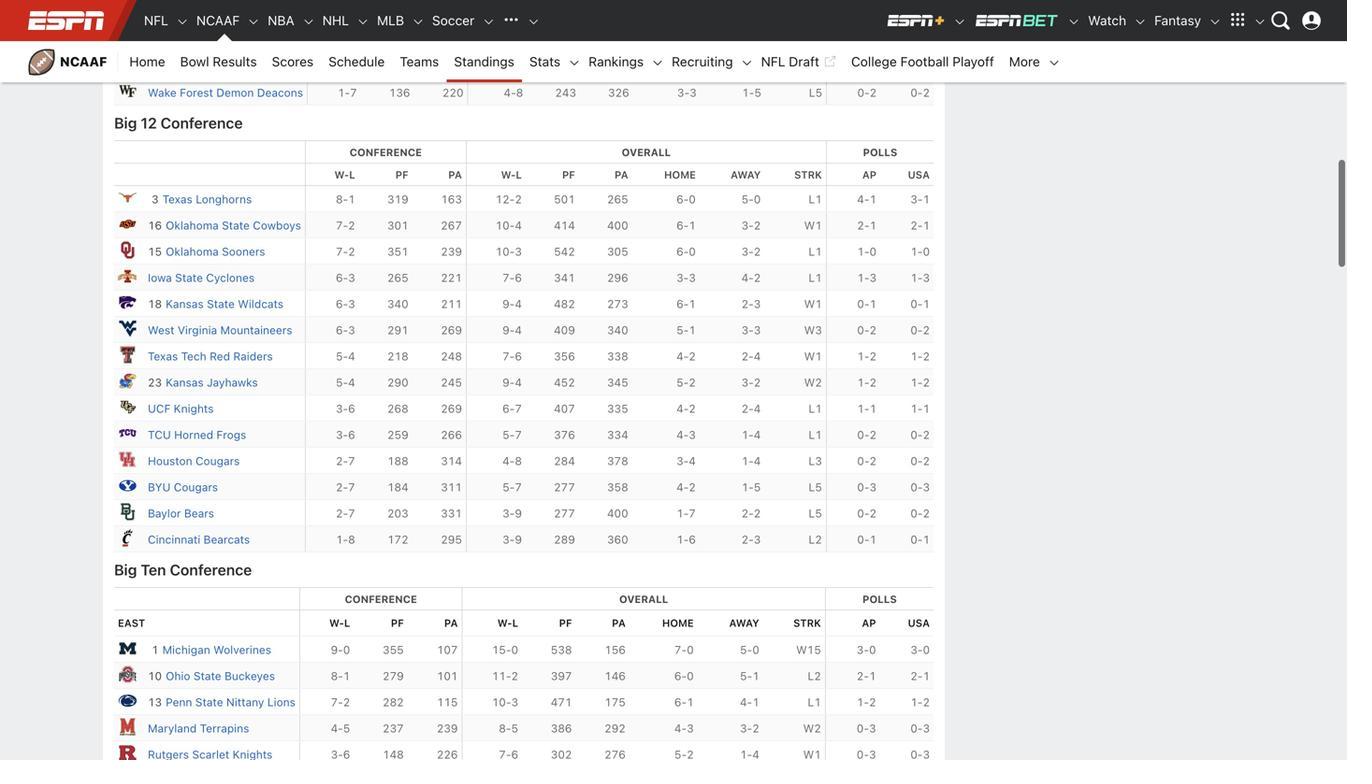 Task type: locate. For each thing, give the bounding box(es) containing it.
2 vertical spatial 2-6
[[338, 60, 357, 73]]

2 vertical spatial 6-0
[[674, 670, 694, 683]]

2-7 left 184
[[336, 481, 355, 494]]

242 up stats icon
[[555, 34, 576, 47]]

state down the 1 michigan wolverines on the bottom left
[[194, 670, 221, 683]]

277 for 400
[[554, 507, 575, 520]]

2-6 down nhl link
[[338, 60, 357, 73]]

rankings
[[589, 54, 644, 69]]

0 horizontal spatial 1-7
[[338, 86, 357, 99]]

draft
[[789, 54, 819, 69]]

cougars down frogs
[[195, 455, 240, 468]]

0-1
[[857, 298, 877, 311], [910, 298, 930, 311], [857, 533, 877, 546], [910, 533, 930, 546]]

0 vertical spatial 277
[[554, 481, 575, 494]]

3-9 for 242
[[504, 34, 523, 47]]

pf up 501
[[562, 169, 575, 181]]

2 7-6 from the top
[[502, 350, 522, 363]]

7-6 left 341
[[502, 271, 522, 285]]

1 vertical spatial w1
[[804, 298, 822, 311]]

8- down 11-2
[[499, 722, 511, 735]]

more image
[[1047, 56, 1061, 69]]

penn state nittany lions link
[[166, 696, 296, 709]]

5 for 0-3
[[754, 481, 761, 494]]

355
[[383, 644, 404, 657]]

virginia up tech
[[178, 324, 217, 337]]

nittany
[[226, 696, 264, 709]]

3-2 for 4-3
[[740, 722, 759, 735]]

1 5-4 from the top
[[336, 350, 355, 363]]

2 ap from the top
[[862, 618, 876, 630]]

2 vertical spatial 2-7
[[336, 507, 355, 520]]

7 up 1-6
[[689, 507, 696, 520]]

1-7 up 1-6
[[676, 507, 696, 520]]

l1 for 335
[[809, 402, 822, 416]]

4-8 left 284
[[502, 455, 522, 468]]

profile management image
[[1302, 11, 1321, 30]]

1 vertical spatial l5
[[809, 481, 822, 494]]

1 7-6 from the top
[[502, 271, 522, 285]]

0 horizontal spatial 1-1
[[857, 402, 877, 416]]

279 up 282
[[383, 670, 404, 683]]

ncaaf inside global navigation element
[[196, 13, 240, 28]]

state for kansas
[[207, 298, 235, 311]]

5-0 for w15
[[740, 644, 759, 657]]

0 vertical spatial oklahoma
[[166, 219, 219, 232]]

8 left 284
[[515, 455, 522, 468]]

6-1 for 3-2
[[676, 219, 696, 232]]

3 6-3 from the top
[[336, 324, 355, 337]]

pa
[[448, 169, 462, 181], [615, 169, 628, 181], [444, 618, 458, 630], [612, 618, 626, 630]]

4-3 for 1-4
[[676, 429, 696, 442]]

265 down 351
[[387, 271, 408, 285]]

265
[[442, 60, 464, 73], [607, 193, 628, 206], [387, 271, 408, 285]]

242 up 219
[[442, 8, 464, 21]]

1 vertical spatial 5-4
[[336, 376, 355, 389]]

2 vertical spatial l5
[[809, 507, 822, 520]]

0 vertical spatial nfl
[[144, 13, 168, 28]]

1 277 from the top
[[554, 481, 575, 494]]

syracuse
[[148, 8, 197, 21]]

pa up 107
[[444, 618, 458, 630]]

soccer image
[[482, 15, 495, 28]]

6-3
[[336, 271, 355, 285], [336, 298, 355, 311], [336, 324, 355, 337]]

1 horizontal spatial 163
[[441, 193, 462, 206]]

6-3 for 265
[[336, 271, 355, 285]]

overall up 156 at left bottom
[[619, 594, 668, 606]]

2 kansas from the top
[[166, 376, 204, 389]]

0 vertical spatial 4-8
[[504, 86, 523, 99]]

1 2-6 from the top
[[338, 8, 357, 21]]

2 vertical spatial w1
[[804, 350, 822, 363]]

1-5 for 3-3
[[742, 86, 761, 99]]

0 vertical spatial kansas
[[166, 298, 204, 311]]

state for penn
[[195, 696, 223, 709]]

1 vertical spatial 400
[[607, 507, 628, 520]]

1 vertical spatial 9-4
[[502, 324, 522, 337]]

polls
[[863, 147, 897, 159], [862, 594, 897, 606]]

2 6-3 from the top
[[336, 298, 355, 311]]

0 vertical spatial 8-
[[336, 193, 348, 206]]

7-6 left 356
[[502, 350, 522, 363]]

0 vertical spatial 5-4
[[336, 350, 355, 363]]

1 vertical spatial 277
[[554, 507, 575, 520]]

pa up 267
[[448, 169, 462, 181]]

8- down 9-0
[[331, 670, 343, 683]]

state right iowa
[[175, 271, 203, 285]]

4-2 for 358
[[676, 481, 696, 494]]

319
[[387, 193, 408, 206]]

7 down schedule link
[[350, 86, 357, 99]]

277 up 289
[[554, 507, 575, 520]]

15 oklahoma sooners
[[148, 245, 265, 258]]

tcu
[[148, 429, 171, 442]]

1 horizontal spatial 4-1
[[857, 193, 877, 206]]

2 1-0 from the left
[[910, 245, 930, 258]]

1 6-3 from the top
[[336, 271, 355, 285]]

5 up nfl draft
[[754, 34, 761, 47]]

3-9 up standings
[[504, 34, 523, 47]]

oklahoma up iowa state cyclones link
[[166, 245, 219, 258]]

pf
[[395, 169, 408, 181], [562, 169, 575, 181], [391, 618, 404, 630], [559, 618, 572, 630]]

1 horizontal spatial 265
[[442, 60, 464, 73]]

9-4
[[502, 298, 522, 311], [502, 324, 522, 337], [502, 376, 522, 389]]

289
[[554, 533, 575, 546]]

0 vertical spatial 5-7
[[502, 429, 522, 442]]

2-4 for w1
[[741, 350, 761, 363]]

1-4 for 2-4
[[742, 60, 761, 73]]

1-0
[[857, 245, 877, 258], [910, 245, 930, 258]]

3 l5 from the top
[[809, 507, 822, 520]]

2 big from the top
[[114, 561, 137, 579]]

1 9-4 from the top
[[502, 298, 522, 311]]

7 right 311
[[515, 481, 522, 494]]

7-2 up 4-5
[[331, 696, 350, 709]]

269 for 268
[[441, 402, 462, 416]]

4-2 for 335
[[676, 402, 696, 416]]

4-2 for 338
[[676, 350, 696, 363]]

400 up 305
[[607, 219, 628, 232]]

cincinnati
[[148, 533, 200, 546]]

0 vertical spatial 2-7
[[336, 455, 355, 468]]

1 horizontal spatial 3-0
[[910, 644, 930, 657]]

1 vertical spatial 10-
[[495, 245, 515, 258]]

9-4 for 482
[[502, 298, 522, 311]]

2 3-0 from the left
[[910, 644, 930, 657]]

1 vertical spatial 5-0
[[740, 644, 759, 657]]

0 vertical spatial 239
[[441, 245, 462, 258]]

playoff
[[952, 54, 994, 69]]

3-3 up recruiting
[[677, 34, 697, 47]]

4-3 for 3-2
[[674, 722, 694, 735]]

4
[[690, 60, 697, 73], [754, 60, 761, 73], [515, 219, 522, 232], [515, 298, 522, 311], [515, 324, 522, 337], [348, 350, 355, 363], [754, 350, 761, 363], [348, 376, 355, 389], [515, 376, 522, 389], [754, 402, 761, 416], [754, 429, 761, 442], [689, 455, 696, 468], [754, 455, 761, 468]]

3-6 left 268
[[336, 402, 355, 416]]

1 vertical spatial overall
[[619, 594, 668, 606]]

0 vertical spatial 4-1
[[857, 193, 877, 206]]

5
[[754, 34, 761, 47], [754, 86, 761, 99], [754, 481, 761, 494], [343, 722, 350, 735], [511, 722, 518, 735]]

2 vertical spatial 1-4
[[741, 455, 761, 468]]

2 5-4 from the top
[[336, 376, 355, 389]]

pf up the 538
[[559, 618, 572, 630]]

l1 for 296
[[809, 271, 822, 285]]

341
[[554, 271, 575, 285]]

bearcats
[[204, 533, 250, 546]]

0 vertical spatial ap
[[862, 169, 877, 181]]

3-9 right 331
[[502, 507, 522, 520]]

1-6
[[676, 533, 696, 546]]

6-7 left "407"
[[502, 402, 522, 416]]

9
[[516, 34, 523, 47], [516, 60, 523, 73], [515, 507, 522, 520], [515, 533, 522, 546]]

1 vertical spatial kansas
[[166, 376, 204, 389]]

239 for 351
[[441, 245, 462, 258]]

8-1 for 319
[[336, 193, 355, 206]]

0 horizontal spatial 4-1
[[740, 696, 759, 709]]

1 2-7 from the top
[[336, 455, 355, 468]]

l1 for 334
[[809, 429, 822, 442]]

407
[[554, 402, 575, 416]]

3 2-7 from the top
[[336, 507, 355, 520]]

9- for 482
[[502, 298, 515, 311]]

texas
[[162, 193, 193, 206], [148, 350, 178, 363]]

2 269 from the top
[[441, 402, 462, 416]]

1-1
[[857, 402, 877, 416], [910, 402, 930, 416]]

l1 for 175
[[808, 696, 821, 709]]

cougars down houston cougars
[[174, 481, 218, 494]]

0-3
[[857, 481, 877, 494], [910, 481, 930, 494], [857, 722, 876, 735], [910, 722, 930, 735]]

2-7 for 203
[[336, 507, 355, 520]]

2-7 left 188
[[336, 455, 355, 468]]

virginia up wake
[[148, 60, 187, 73]]

0 vertical spatial 400
[[607, 219, 628, 232]]

0 vertical spatial 2-3
[[741, 298, 761, 311]]

10- for 239
[[495, 245, 515, 258]]

1 vertical spatial 8-
[[331, 670, 343, 683]]

2 oklahoma from the top
[[166, 245, 219, 258]]

l1 for 328
[[809, 34, 822, 47]]

strk
[[794, 169, 822, 181], [793, 618, 821, 630]]

w-l
[[334, 169, 355, 181], [501, 169, 522, 181], [329, 618, 350, 630], [497, 618, 518, 630]]

1 vertical spatial 6-1
[[676, 298, 696, 311]]

0 vertical spatial big
[[114, 114, 137, 132]]

2-4 for l1
[[741, 402, 761, 416]]

340 up 338
[[607, 324, 628, 337]]

md image
[[118, 718, 137, 736]]

1 vertical spatial 279
[[383, 670, 404, 683]]

7-
[[336, 219, 348, 232], [336, 245, 348, 258], [502, 271, 515, 285], [502, 350, 515, 363], [674, 644, 687, 657], [331, 696, 343, 709]]

9- left 355
[[331, 644, 343, 657]]

8- left 319
[[336, 193, 348, 206]]

1 5-7 from the top
[[502, 429, 522, 442]]

1 big from the top
[[114, 114, 137, 132]]

2-6 for 190
[[338, 60, 357, 73]]

1 vertical spatial ap
[[862, 618, 876, 630]]

6-1 for 4-1
[[674, 696, 694, 709]]

cougars for byu cougars
[[174, 481, 218, 494]]

4-3 right 292
[[674, 722, 694, 735]]

1 1-1 from the left
[[857, 402, 877, 416]]

ucf
[[148, 402, 171, 416]]

1 vertical spatial nfl
[[761, 54, 785, 69]]

10- down 10-4
[[495, 245, 515, 258]]

soccer
[[432, 13, 475, 28]]

3-6 left 259
[[336, 429, 355, 442]]

nfl right recruiting image
[[761, 54, 785, 69]]

2 3-6 from the top
[[336, 429, 355, 442]]

10-3 for 471
[[492, 696, 518, 709]]

2-3 for 1-6
[[741, 533, 761, 546]]

1-5 up 2-2
[[741, 481, 761, 494]]

190
[[389, 60, 410, 73]]

1 vertical spatial cougars
[[174, 481, 218, 494]]

5-4 for 290
[[336, 376, 355, 389]]

state up west virginia mountaineers link
[[207, 298, 235, 311]]

3 w1 from the top
[[804, 350, 822, 363]]

nfl inside global navigation element
[[144, 13, 168, 28]]

386
[[551, 722, 572, 735]]

0 vertical spatial usa
[[908, 169, 930, 181]]

okst image
[[118, 214, 137, 233]]

5-7 for 277
[[502, 481, 522, 494]]

tcu image
[[118, 424, 137, 443]]

2
[[923, 8, 930, 21], [870, 60, 877, 73], [923, 60, 930, 73], [870, 86, 877, 99], [923, 86, 930, 99], [515, 193, 522, 206], [348, 219, 355, 232], [754, 219, 761, 232], [348, 245, 355, 258], [754, 245, 761, 258], [754, 271, 761, 285], [869, 324, 877, 337], [923, 324, 930, 337], [689, 350, 696, 363], [869, 350, 877, 363], [923, 350, 930, 363], [689, 376, 696, 389], [754, 376, 761, 389], [869, 376, 877, 389], [923, 376, 930, 389], [689, 402, 696, 416], [869, 429, 877, 442], [923, 429, 930, 442], [869, 455, 877, 468], [923, 455, 930, 468], [689, 481, 696, 494], [754, 507, 761, 520], [869, 507, 877, 520], [923, 507, 930, 520], [511, 670, 518, 683], [343, 696, 350, 709], [869, 696, 876, 709], [923, 696, 930, 709], [752, 722, 759, 735]]

0 vertical spatial 1-4
[[742, 60, 761, 73]]

400 for 277
[[607, 507, 628, 520]]

269 up '266'
[[441, 402, 462, 416]]

big left ten on the left bottom of page
[[114, 561, 137, 579]]

1 usa from the top
[[908, 169, 930, 181]]

7-2 left 301
[[336, 219, 355, 232]]

5-7 left 376
[[502, 429, 522, 442]]

2 2-6 from the top
[[338, 34, 357, 47]]

3-9 left stats
[[504, 60, 523, 73]]

0 vertical spatial cougars
[[195, 455, 240, 468]]

byu cougars link
[[148, 481, 218, 494]]

1 kansas from the top
[[166, 298, 204, 311]]

269 down 211
[[441, 324, 462, 337]]

kansas up the ucf knights link
[[166, 376, 204, 389]]

ksu image
[[118, 293, 137, 312]]

10-3 down 10-4
[[495, 245, 522, 258]]

1 horizontal spatial nfl
[[761, 54, 785, 69]]

1 400 from the top
[[607, 219, 628, 232]]

espn more sports home page image
[[497, 7, 525, 35]]

331
[[441, 507, 462, 520]]

0 vertical spatial 6-3
[[336, 271, 355, 285]]

kansas
[[166, 298, 204, 311], [166, 376, 204, 389]]

l1 for 265
[[809, 193, 822, 206]]

163 down the "mlb"
[[389, 34, 410, 47]]

kansas right 18
[[166, 298, 204, 311]]

oklahoma sooners link
[[166, 245, 265, 258]]

6-1 for 2-3
[[676, 298, 696, 311]]

espn bet image
[[974, 13, 1060, 28]]

w1 for 1-2
[[804, 350, 822, 363]]

kansas for kansas state wildcats
[[166, 298, 204, 311]]

sooners
[[222, 245, 265, 258]]

0 vertical spatial 10-3
[[495, 245, 522, 258]]

l2 down w15
[[808, 670, 821, 683]]

1 vertical spatial 3-6
[[336, 429, 355, 442]]

1 oklahoma from the top
[[166, 219, 219, 232]]

1 vertical spatial 4-3
[[674, 722, 694, 735]]

1 vertical spatial virginia
[[178, 324, 217, 337]]

501
[[554, 193, 575, 206]]

wake forest demon deacons
[[148, 86, 303, 99]]

2 2-3 from the top
[[741, 533, 761, 546]]

0 vertical spatial 2-6
[[338, 8, 357, 21]]

texas left longhorns
[[162, 193, 193, 206]]

0 vertical spatial 163
[[389, 34, 410, 47]]

football
[[900, 54, 949, 69]]

311
[[441, 481, 462, 494]]

5-4
[[336, 350, 355, 363], [336, 376, 355, 389]]

9- left 482
[[502, 298, 515, 311]]

471
[[551, 696, 572, 709]]

1 vertical spatial 2-4
[[741, 350, 761, 363]]

146
[[604, 670, 626, 683]]

2 9-4 from the top
[[502, 324, 522, 337]]

3-3 down the recruiting "link"
[[677, 86, 697, 99]]

west virginia mountaineers link
[[148, 324, 292, 337]]

292
[[604, 722, 626, 735]]

0 vertical spatial 269
[[441, 324, 462, 337]]

w2 for 1-2
[[804, 376, 822, 389]]

23 kansas jayhawks
[[148, 376, 258, 389]]

0 vertical spatial 8
[[516, 86, 523, 99]]

cougars
[[195, 455, 240, 468], [174, 481, 218, 494]]

3 9-4 from the top
[[502, 376, 522, 389]]

1 ap from the top
[[862, 169, 877, 181]]

ttu image
[[118, 345, 137, 364]]

184
[[387, 481, 408, 494]]

fantasy link
[[1147, 0, 1209, 41]]

ncaaf image
[[247, 15, 260, 28]]

239 down 115
[[437, 722, 458, 735]]

1-4 for 4-3
[[741, 429, 761, 442]]

nfl
[[144, 13, 168, 28], [761, 54, 785, 69]]

2 vertical spatial 10-
[[492, 696, 511, 709]]

2 400 from the top
[[607, 507, 628, 520]]

3-2 for 5-2
[[741, 376, 761, 389]]

state down 10 ohio state buckeyes at the bottom of page
[[195, 696, 223, 709]]

9-4 left 409
[[502, 324, 522, 337]]

9- for 452
[[502, 376, 515, 389]]

mlb image
[[412, 15, 425, 28]]

163 up 267
[[441, 193, 462, 206]]

1 horizontal spatial 1-0
[[910, 245, 930, 258]]

iowa state cyclones
[[148, 271, 255, 285]]

1 w1 from the top
[[804, 219, 822, 232]]

8-1 left 319
[[336, 193, 355, 206]]

5-4 left 290 on the left of page
[[336, 376, 355, 389]]

2 w1 from the top
[[804, 298, 822, 311]]

23
[[148, 376, 162, 389]]

external link image
[[823, 51, 836, 73]]

1 2-3 from the top
[[741, 298, 761, 311]]

1 vertical spatial 6-3
[[336, 298, 355, 311]]

3-3
[[677, 34, 697, 47], [677, 86, 697, 99], [676, 271, 696, 285], [741, 324, 761, 337]]

3-9 left 289
[[502, 533, 522, 546]]

2 l5 from the top
[[809, 481, 822, 494]]

1 vertical spatial 242
[[555, 34, 576, 47]]

0 vertical spatial overall
[[622, 147, 671, 159]]

1 vertical spatial 2-6
[[338, 34, 357, 47]]

1 vertical spatial 4-8
[[502, 455, 522, 468]]

away
[[731, 169, 761, 181], [729, 618, 759, 630]]

w1 for 0-1
[[804, 298, 822, 311]]

2-6 up schedule
[[338, 34, 357, 47]]

w2 down w15
[[803, 722, 821, 735]]

1 1-0 from the left
[[857, 245, 877, 258]]

1 vertical spatial w2
[[803, 722, 821, 735]]

0 vertical spatial 10-
[[495, 219, 515, 232]]

1 269 from the top
[[441, 324, 462, 337]]

6
[[350, 8, 357, 21], [350, 34, 357, 47], [350, 60, 357, 73], [515, 271, 522, 285], [515, 350, 522, 363], [348, 402, 355, 416], [348, 429, 355, 442], [689, 533, 696, 546]]

iowa state cyclones link
[[148, 271, 255, 285]]

5-1
[[676, 324, 696, 337], [740, 670, 759, 683]]

340 up 291
[[387, 298, 408, 311]]

400 for 414
[[607, 219, 628, 232]]

1 vertical spatial 269
[[441, 402, 462, 416]]

0 horizontal spatial 3-0
[[857, 644, 876, 657]]

2 vertical spatial 6-1
[[674, 696, 694, 709]]

277 down 284
[[554, 481, 575, 494]]

0 vertical spatial 265
[[442, 60, 464, 73]]

0 horizontal spatial ncaaf
[[60, 54, 107, 69]]

pa up 156 at left bottom
[[612, 618, 626, 630]]

7-6
[[502, 271, 522, 285], [502, 350, 522, 363]]

4-8 down standings link
[[504, 86, 523, 99]]

1 l5 from the top
[[809, 86, 822, 99]]

1-5 down recruiting image
[[742, 86, 761, 99]]

2-3 for 6-1
[[741, 298, 761, 311]]

1
[[348, 193, 355, 206], [869, 193, 877, 206], [923, 193, 930, 206], [689, 219, 696, 232], [869, 219, 877, 232], [923, 219, 930, 232], [689, 298, 696, 311], [869, 298, 877, 311], [923, 298, 930, 311], [689, 324, 696, 337], [869, 402, 877, 416], [923, 402, 930, 416], [869, 533, 877, 546], [923, 533, 930, 546], [152, 644, 159, 657], [343, 670, 350, 683], [752, 670, 759, 683], [869, 670, 876, 683], [923, 670, 930, 683], [687, 696, 694, 709], [752, 696, 759, 709]]

1 vertical spatial 10-3
[[492, 696, 518, 709]]

5 up 2-2
[[754, 481, 761, 494]]

9-4 left 452
[[502, 376, 522, 389]]

301
[[387, 219, 408, 232]]

8
[[516, 86, 523, 99], [515, 455, 522, 468], [348, 533, 355, 546]]

2 2-7 from the top
[[336, 481, 355, 494]]

0 vertical spatial 8-1
[[336, 193, 355, 206]]

0 horizontal spatial 242
[[442, 8, 464, 21]]

cougars for houston cougars
[[195, 455, 240, 468]]

0 vertical spatial w1
[[804, 219, 822, 232]]

4-3 up 3-4 on the bottom of the page
[[676, 429, 696, 442]]

l5 for 7
[[809, 507, 822, 520]]

1 vertical spatial 8-1
[[331, 670, 350, 683]]

0 horizontal spatial ncaaf link
[[19, 41, 118, 82]]

5-4 left 218
[[336, 350, 355, 363]]

3-3 right 296
[[676, 271, 696, 285]]

0 vertical spatial 7-6
[[502, 271, 522, 285]]

0 vertical spatial ncaaf
[[196, 13, 240, 28]]

8 down stats link
[[516, 86, 523, 99]]

ap
[[862, 169, 877, 181], [862, 618, 876, 630]]

1 vertical spatial 163
[[441, 193, 462, 206]]

220
[[442, 86, 464, 99]]

1 vertical spatial home
[[662, 618, 694, 630]]

cin image
[[118, 529, 137, 547]]

9 for 279
[[516, 60, 523, 73]]

ucf image
[[118, 398, 137, 416]]

1 vertical spatial ncaaf
[[60, 54, 107, 69]]

penn
[[166, 696, 192, 709]]

4-3
[[676, 429, 696, 442], [674, 722, 694, 735]]

0 vertical spatial 242
[[442, 8, 464, 21]]

1 horizontal spatial 340
[[607, 324, 628, 337]]

2 vertical spatial 9-4
[[502, 376, 522, 389]]

5-7 right 311
[[502, 481, 522, 494]]

overall down 326
[[622, 147, 671, 159]]

5-0 for l1
[[741, 193, 761, 206]]

3 2-6 from the top
[[338, 60, 357, 73]]

0 vertical spatial 5-1
[[676, 324, 696, 337]]

10-3 for 542
[[495, 245, 522, 258]]

0 vertical spatial l2
[[809, 533, 822, 546]]

big for big 12 conference
[[114, 114, 137, 132]]

1 horizontal spatial ncaaf
[[196, 13, 240, 28]]

hou image
[[118, 450, 137, 469]]

nfl for nfl draft
[[761, 54, 785, 69]]

cincinnati bearcats link
[[148, 533, 250, 546]]

1 vertical spatial big
[[114, 561, 137, 579]]

oklahoma
[[166, 219, 219, 232], [166, 245, 219, 258]]

1 3-0 from the left
[[857, 644, 876, 657]]

1 vertical spatial oklahoma
[[166, 245, 219, 258]]

3-2
[[741, 219, 761, 232], [741, 245, 761, 258], [741, 376, 761, 389], [740, 722, 759, 735]]

8- for 319
[[336, 193, 348, 206]]

more espn image
[[1224, 7, 1252, 35], [1253, 15, 1267, 28]]

400
[[607, 219, 628, 232], [607, 507, 628, 520]]

2 5-7 from the top
[[502, 481, 522, 494]]

ncaaf up panthers
[[196, 13, 240, 28]]

ou image
[[118, 241, 137, 259]]

recruiting image
[[740, 56, 754, 69]]

nfl left nfl "icon"
[[144, 13, 168, 28]]

kansas jayhawks link
[[166, 376, 258, 389]]

1 3-6 from the top
[[336, 402, 355, 416]]

0 vertical spatial l5
[[809, 86, 822, 99]]

pittsburgh panthers
[[148, 34, 253, 47]]

6-
[[504, 8, 516, 21], [676, 193, 689, 206], [676, 219, 689, 232], [676, 245, 689, 258], [336, 271, 348, 285], [336, 298, 348, 311], [676, 298, 689, 311], [336, 324, 348, 337], [502, 402, 515, 416], [674, 670, 687, 683], [674, 696, 687, 709]]

oklahoma down "3 texas longhorns"
[[166, 219, 219, 232]]

8-1 down 9-0
[[331, 670, 350, 683]]

ncaaf left uva image
[[60, 54, 107, 69]]

7- left 351
[[336, 245, 348, 258]]

2 277 from the top
[[554, 507, 575, 520]]



Task type: describe. For each thing, give the bounding box(es) containing it.
bay image
[[118, 503, 137, 521]]

w15
[[796, 644, 821, 657]]

269 for 291
[[441, 324, 462, 337]]

7-6 for 356
[[502, 350, 522, 363]]

l5 for 3
[[809, 86, 822, 99]]

267
[[441, 219, 462, 232]]

global navigation element
[[19, 0, 1328, 41]]

6-3 for 291
[[336, 324, 355, 337]]

7-2 for 301
[[336, 219, 355, 232]]

syr image
[[118, 3, 137, 22]]

pittsburgh panthers link
[[148, 34, 253, 47]]

texas tech red raiders link
[[148, 350, 273, 363]]

378
[[607, 455, 628, 468]]

9- for 409
[[502, 324, 515, 337]]

0 vertical spatial virginia
[[148, 60, 187, 73]]

8-1 for 279
[[331, 670, 350, 683]]

tech
[[181, 350, 206, 363]]

ten
[[141, 561, 166, 579]]

2 usa from the top
[[908, 618, 930, 630]]

9 for 277
[[515, 507, 522, 520]]

l1 for 305
[[809, 245, 822, 258]]

pitt image
[[118, 29, 137, 48]]

8- for 279
[[331, 670, 343, 683]]

3-6 for 268
[[336, 402, 355, 416]]

2-7 for 188
[[336, 455, 355, 468]]

290
[[387, 376, 408, 389]]

3-3 for 4-2
[[676, 271, 696, 285]]

texas longhorns link
[[162, 193, 252, 206]]

baylor
[[148, 507, 181, 520]]

1 vertical spatial away
[[729, 618, 759, 630]]

1 horizontal spatial 242
[[555, 34, 576, 47]]

maryland terrapins link
[[148, 722, 249, 735]]

bowl results
[[180, 54, 257, 69]]

horned
[[174, 429, 213, 442]]

9-4 for 409
[[502, 324, 522, 337]]

wildcats
[[238, 298, 283, 311]]

1-4 for 3-4
[[741, 455, 761, 468]]

mountaineers
[[220, 324, 292, 337]]

0 vertical spatial texas
[[162, 193, 193, 206]]

l1 for 405
[[809, 60, 822, 73]]

2 vertical spatial 265
[[387, 271, 408, 285]]

1 vertical spatial polls
[[862, 594, 897, 606]]

13
[[148, 696, 162, 709]]

state for oklahoma
[[222, 219, 250, 232]]

rankings image
[[651, 56, 664, 69]]

east
[[118, 618, 145, 630]]

conference down forest
[[161, 114, 243, 132]]

156
[[604, 644, 626, 657]]

291
[[387, 324, 408, 337]]

356
[[554, 350, 575, 363]]

2 vertical spatial 8
[[348, 533, 355, 546]]

0-5
[[742, 34, 761, 47]]

nhl image
[[356, 15, 370, 28]]

12-
[[495, 193, 515, 206]]

1 michigan wolverines
[[152, 644, 271, 657]]

6-7 for 242
[[504, 8, 523, 21]]

107
[[437, 644, 458, 657]]

414
[[554, 219, 575, 232]]

terrapins
[[200, 722, 249, 735]]

0 horizontal spatial 279
[[383, 670, 404, 683]]

l2 for 2-1
[[808, 670, 821, 683]]

277 for 358
[[554, 481, 575, 494]]

284
[[554, 455, 575, 468]]

scores link
[[264, 41, 321, 82]]

w1 for 2-1
[[804, 219, 822, 232]]

fantasy
[[1154, 13, 1201, 28]]

pf up 319
[[395, 169, 408, 181]]

standings
[[454, 54, 514, 69]]

tex image
[[118, 188, 137, 207]]

conference up 355
[[345, 594, 417, 606]]

schedule link
[[321, 41, 392, 82]]

big for big ten conference
[[114, 561, 137, 579]]

3-2 for 6-0
[[741, 245, 761, 258]]

osu image
[[118, 665, 137, 684]]

conference up 319
[[350, 147, 422, 159]]

9 for 242
[[516, 34, 523, 47]]

cyclones
[[206, 271, 255, 285]]

watch
[[1088, 13, 1126, 28]]

5 for 1-3
[[754, 34, 761, 47]]

buckeyes
[[224, 670, 275, 683]]

uva image
[[118, 55, 137, 74]]

1 vertical spatial 340
[[607, 324, 628, 337]]

state for ohio
[[194, 670, 221, 683]]

w2 for 0-3
[[803, 722, 821, 735]]

mlb
[[377, 13, 404, 28]]

18
[[148, 298, 162, 311]]

6-3 for 340
[[336, 298, 355, 311]]

7-2 for 282
[[331, 696, 350, 709]]

248
[[441, 350, 462, 363]]

314
[[441, 455, 462, 468]]

237
[[383, 722, 404, 735]]

nfl link
[[137, 0, 176, 41]]

oklahoma for oklahoma state cowboys
[[166, 219, 219, 232]]

0 vertical spatial 1-7
[[338, 86, 357, 99]]

5 left 386
[[511, 722, 518, 735]]

7 left "407"
[[515, 402, 522, 416]]

1 vertical spatial strk
[[793, 618, 821, 630]]

2-6 for 163
[[338, 34, 357, 47]]

7- left 356
[[502, 350, 515, 363]]

0 horizontal spatial more espn image
[[1224, 7, 1252, 35]]

longhorns
[[196, 193, 252, 206]]

5-7 for 376
[[502, 429, 522, 442]]

0 vertical spatial home
[[664, 169, 696, 181]]

stats image
[[568, 56, 581, 69]]

l2 for 0-1
[[809, 533, 822, 546]]

10- for 267
[[495, 219, 515, 232]]

7- right 156 at left bottom
[[674, 644, 687, 657]]

2-7 for 184
[[336, 481, 355, 494]]

big 12 conference
[[114, 114, 243, 132]]

ucf knights
[[148, 402, 214, 416]]

big ten conference
[[114, 561, 252, 579]]

wvu image
[[118, 319, 137, 338]]

rankings link
[[581, 41, 651, 82]]

raiders
[[233, 350, 273, 363]]

1 horizontal spatial ncaaf link
[[189, 0, 247, 41]]

0 vertical spatial polls
[[863, 147, 897, 159]]

273
[[607, 298, 628, 311]]

1-8
[[336, 533, 355, 546]]

3-9 for 277
[[502, 507, 522, 520]]

3-6 for 259
[[336, 429, 355, 442]]

4-8 for 243
[[504, 86, 523, 99]]

7-6 for 341
[[502, 271, 522, 285]]

0 horizontal spatial 5-1
[[676, 324, 696, 337]]

0 vertical spatial away
[[731, 169, 761, 181]]

0 vertical spatial 2-4
[[677, 60, 697, 73]]

6-0 for big ten conference
[[674, 670, 694, 683]]

0 vertical spatial 340
[[387, 298, 408, 311]]

4-8 for 284
[[502, 455, 522, 468]]

watch image
[[1134, 15, 1147, 28]]

college football playoff
[[851, 54, 994, 69]]

2 1-1 from the left
[[910, 402, 930, 416]]

soccer link
[[425, 0, 482, 41]]

kansas for kansas jayhawks
[[166, 376, 204, 389]]

7- up 4-5
[[331, 696, 343, 709]]

239 for 237
[[437, 722, 458, 735]]

espn bet image
[[1068, 15, 1081, 28]]

397
[[551, 670, 572, 683]]

nba image
[[302, 15, 315, 28]]

l5 for 2
[[809, 481, 822, 494]]

pf up 355
[[391, 618, 404, 630]]

espn plus image
[[953, 15, 966, 28]]

0 vertical spatial 279
[[555, 60, 576, 73]]

standings link
[[446, 41, 522, 82]]

byu cougars
[[148, 481, 218, 494]]

5 left 237
[[343, 722, 350, 735]]

west virginia mountaineers
[[148, 324, 292, 337]]

w3
[[804, 324, 822, 337]]

2-2
[[741, 507, 761, 520]]

2 vertical spatial 8-
[[499, 722, 511, 735]]

6-0 for big 12 conference
[[676, 245, 696, 258]]

deacons
[[257, 86, 303, 99]]

espn+ image
[[886, 13, 946, 28]]

7-2 for 351
[[336, 245, 355, 258]]

5 for 0-2
[[754, 86, 761, 99]]

1 vertical spatial 265
[[607, 193, 628, 206]]

wolverines
[[213, 644, 271, 657]]

3-9 for 289
[[502, 533, 522, 546]]

7 left 'more sports' icon
[[516, 8, 523, 21]]

0 vertical spatial 6-0
[[676, 193, 696, 206]]

3-2 for 6-1
[[741, 219, 761, 232]]

18 kansas state wildcats
[[148, 298, 283, 311]]

more link
[[1002, 41, 1047, 82]]

bowl
[[180, 54, 209, 69]]

538
[[551, 644, 572, 657]]

0 vertical spatial strk
[[794, 169, 822, 181]]

1 vertical spatial texas
[[148, 350, 178, 363]]

isu image
[[118, 267, 137, 285]]

6-7 for 269
[[502, 402, 522, 416]]

12-2
[[495, 193, 522, 206]]

more sports image
[[527, 15, 540, 28]]

schedule
[[328, 54, 385, 69]]

7 up 1-8
[[348, 507, 355, 520]]

8 for 284
[[515, 455, 522, 468]]

282
[[383, 696, 404, 709]]

129
[[389, 8, 410, 21]]

3-3 for 0-5
[[677, 34, 697, 47]]

259
[[387, 429, 408, 442]]

1 horizontal spatial more espn image
[[1253, 15, 1267, 28]]

nba link
[[260, 0, 302, 41]]

nfl for nfl
[[144, 13, 168, 28]]

1 vertical spatial 4-1
[[740, 696, 759, 709]]

219
[[442, 34, 464, 47]]

wake image
[[118, 82, 137, 100]]

10- for 115
[[492, 696, 511, 709]]

virginia cavaliers
[[148, 60, 239, 73]]

more
[[1009, 54, 1040, 69]]

ku image
[[118, 372, 137, 390]]

5-4 for 218
[[336, 350, 355, 363]]

ucf knights link
[[148, 402, 214, 416]]

fantasy image
[[1209, 15, 1222, 28]]

stats
[[529, 54, 560, 69]]

byu image
[[118, 476, 137, 495]]

172
[[387, 533, 408, 546]]

jayhawks
[[207, 376, 258, 389]]

1 horizontal spatial 5-1
[[740, 670, 759, 683]]

188
[[387, 455, 408, 468]]

7 left 184
[[348, 481, 355, 494]]

rutg image
[[118, 744, 137, 761]]

7- left 301
[[336, 219, 348, 232]]

pa up 305
[[615, 169, 628, 181]]

wake
[[148, 86, 177, 99]]

conference down cincinnati bearcats link at the left bottom of the page
[[170, 561, 252, 579]]

7 left 376
[[515, 429, 522, 442]]

texas tech red raiders
[[148, 350, 273, 363]]

7 left 188
[[348, 455, 355, 468]]

psu image
[[118, 691, 137, 710]]

3-3 left w3 on the top right of the page
[[741, 324, 761, 337]]

orange
[[200, 8, 239, 21]]

2-6 for 129
[[338, 8, 357, 21]]

oklahoma for oklahoma sooners
[[166, 245, 219, 258]]

nfl image
[[176, 15, 189, 28]]

10
[[148, 670, 162, 683]]

west
[[148, 324, 174, 337]]

452
[[554, 376, 575, 389]]

3-3 for 1-5
[[677, 86, 697, 99]]

482
[[554, 298, 575, 311]]

recruiting link
[[664, 41, 740, 82]]

baylor bears
[[148, 507, 214, 520]]

9-4 for 452
[[502, 376, 522, 389]]

7- down 10-4
[[502, 271, 515, 285]]

1 vertical spatial 1-7
[[676, 507, 696, 520]]

pittsburgh
[[148, 34, 203, 47]]

mich image
[[118, 639, 137, 658]]



Task type: vqa. For each thing, say whether or not it's contained in the screenshot.
with
no



